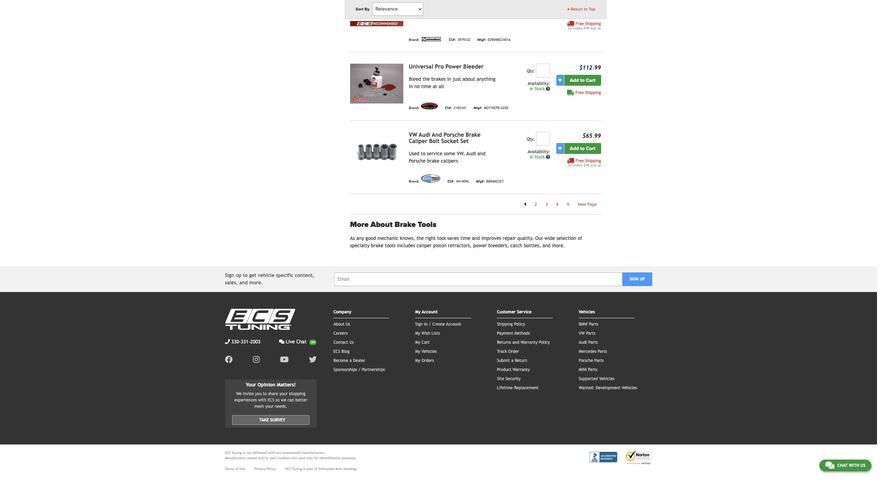 Task type: describe. For each thing, give the bounding box(es) containing it.
ecs tuning recommends this product. image
[[350, 21, 403, 26]]

2 horizontal spatial policy
[[539, 341, 550, 345]]

1 link
[[520, 200, 531, 209]]

only
[[306, 457, 313, 461]]

porsche inside vw audi and porsche brake caliper bolt socket set
[[444, 132, 464, 138]]

methods
[[515, 331, 530, 336]]

sign up
[[630, 277, 645, 282]]

product warranty link
[[497, 368, 530, 373]]

ecs for ecs blog
[[334, 350, 340, 355]]

es#4414096 - bbrakeset - vw audi and porsche brake caliper bolt socket set - used to service some vw, audi and porsche brake calipers - baum tools - audi porsche image
[[350, 132, 403, 172]]

phone image
[[225, 340, 230, 345]]

as
[[350, 236, 355, 241]]

power
[[446, 63, 462, 70]]

brake inside as any good mechanic knows, the right tool saves time and improves repair quality. our wide selection of specialty brake tools includes caliper piston retractors, power bleeders, catch bottles, and more.
[[371, 243, 384, 249]]

are
[[292, 457, 297, 461]]

ecs tuning is part of enthusiast auto holdings
[[286, 468, 357, 471]]

to inside we invite you to share your shopping experiences with ecs so we can better meet your needs.
[[263, 392, 267, 397]]

tuning for not
[[232, 452, 242, 455]]

includes
[[397, 243, 415, 249]]

my vehicles link
[[415, 350, 437, 355]]

1 horizontal spatial of
[[314, 468, 318, 471]]

instagram logo image
[[253, 356, 260, 364]]

1 horizontal spatial chat
[[838, 464, 848, 469]]

1 add from the top
[[570, 8, 579, 14]]

2 on from the top
[[568, 164, 572, 167]]

motive - corporate logo image
[[421, 103, 438, 110]]

careers link
[[334, 331, 348, 336]]

vw parts link
[[579, 331, 596, 336]]

vw,
[[457, 151, 465, 157]]

terms of use
[[225, 468, 245, 471]]

of inside as any good mechanic knows, the right tool saves time and improves repair quality. our wide selection of specialty brake tools includes caliper piston retractors, power bleeders, catch bottles, and more.
[[578, 236, 583, 241]]

get
[[249, 273, 257, 279]]

more about brake tools
[[350, 220, 437, 229]]

service
[[517, 310, 532, 315]]

sign up to get vehicle specific content, sales, and more.
[[225, 273, 315, 286]]

my wish lists
[[415, 331, 440, 336]]

1 horizontal spatial part
[[307, 468, 313, 471]]

policy for shipping policy
[[514, 322, 525, 327]]

opinion
[[258, 383, 276, 388]]

a for submit
[[512, 359, 514, 364]]

bleed
[[409, 76, 421, 82]]

parts for mini parts
[[588, 368, 598, 373]]

cart down wish
[[422, 341, 430, 345]]

about
[[463, 76, 476, 82]]

caret up image
[[567, 7, 570, 11]]

0 horizontal spatial chat
[[297, 339, 307, 345]]

mfg#: 029048sch01a
[[478, 38, 511, 42]]

ecs blog link
[[334, 350, 350, 355]]

3979332
[[458, 38, 471, 42]]

repair
[[503, 236, 516, 241]]

0 vertical spatial your
[[280, 392, 288, 397]]

twitter logo image
[[309, 356, 317, 364]]

free shipping
[[576, 90, 601, 95]]

add to cart button for $112.99
[[565, 75, 601, 86]]

payment
[[497, 331, 513, 336]]

and inside used to service some vw, audi and porsche brake calipers
[[478, 151, 486, 157]]

vehicles up wanted: development vehicles link
[[600, 377, 615, 382]]

to inside used to service some vw, audi and porsche brake calipers
[[421, 151, 426, 157]]

2 vertical spatial audi
[[579, 341, 587, 345]]

parts for bmw parts
[[589, 322, 599, 327]]

next
[[578, 202, 587, 207]]

return to top
[[570, 7, 596, 12]]

2 vertical spatial us
[[861, 464, 866, 469]]

shipping down $112.99
[[586, 90, 601, 95]]

piston
[[433, 243, 447, 249]]

es#3979332 - 029048sch01a - caliper holder hooks 2 pcs. - hang those calipers up out of the way while doing brakes. - schwaben - audi bmw volkswagen mercedes benz mini porsche image
[[350, 0, 403, 21]]

2185341
[[454, 106, 467, 110]]

and up order
[[513, 341, 520, 345]]

live chat link
[[279, 339, 317, 346]]

brake inside used to service some vw, audi and porsche brake calipers
[[427, 158, 440, 164]]

us for contact us
[[350, 341, 354, 345]]

tuning for part
[[292, 468, 302, 471]]

audi inside vw audi and porsche brake caliper bolt socket set
[[419, 132, 431, 138]]

product
[[497, 368, 512, 373]]

lifetime
[[497, 386, 513, 391]]

1 horizontal spatial about
[[371, 220, 393, 229]]

orders
[[422, 359, 434, 364]]

0 horizontal spatial return
[[515, 359, 528, 364]]

vehicles up orders
[[422, 350, 437, 355]]

mercedes parts link
[[579, 350, 607, 355]]

vw audi and porsche brake caliper bolt socket set link
[[409, 132, 481, 145]]

cart right caret up icon
[[586, 8, 596, 14]]

take survey
[[259, 418, 285, 423]]

330-
[[231, 339, 241, 345]]

bbrakeset
[[487, 180, 504, 184]]

brand: for vw
[[409, 180, 420, 184]]

1 horizontal spatial /
[[429, 322, 431, 327]]

blog
[[342, 350, 350, 355]]

sort
[[356, 7, 364, 12]]

1
[[524, 202, 527, 207]]

next page
[[578, 202, 597, 207]]

wanted:
[[579, 386, 595, 391]]

retractors,
[[448, 243, 472, 249]]

vehicles up the bmw parts
[[579, 310, 595, 315]]

take survey link
[[232, 416, 310, 426]]

porsche inside used to service some vw, audi and porsche brake calipers
[[409, 158, 426, 164]]

porsche parts link
[[579, 359, 604, 364]]

bmw
[[579, 322, 588, 327]]

contact
[[334, 341, 348, 345]]

Email email field
[[335, 273, 623, 286]]

calipers
[[441, 158, 458, 164]]

in stock for $112.99
[[530, 86, 546, 91]]

mfg#: for universal pro power bleeder
[[474, 106, 483, 110]]

029048sch01a
[[488, 38, 511, 42]]

es#: 3979332
[[449, 38, 471, 42]]

2 horizontal spatial with
[[849, 464, 860, 469]]

bleed the brakes in just about anything in no time at all
[[409, 76, 496, 89]]

identification
[[320, 457, 341, 461]]

sort by
[[356, 7, 370, 12]]

universal pro power bleeder
[[409, 63, 484, 70]]

and/or
[[258, 457, 269, 461]]

site security
[[497, 377, 521, 382]]

0 vertical spatial mfg#:
[[478, 38, 487, 42]]

take
[[259, 418, 269, 423]]

brakes
[[432, 76, 446, 82]]

track
[[497, 350, 507, 355]]

0 vertical spatial in
[[447, 76, 452, 82]]

1 $49 from the top
[[584, 26, 590, 30]]

1 vertical spatial in
[[409, 84, 413, 89]]

and down $65.99
[[591, 164, 596, 167]]

live
[[286, 339, 295, 345]]

my account
[[415, 310, 438, 315]]

1 vertical spatial brake
[[395, 220, 416, 229]]

1 horizontal spatial account
[[446, 322, 461, 327]]

and inside sign up to get vehicle specific content, sales, and more.
[[239, 280, 248, 286]]

universal pro power bleeder link
[[409, 63, 484, 70]]

2 horizontal spatial porsche
[[579, 359, 594, 364]]

specialty
[[350, 243, 370, 249]]

and down wide
[[543, 243, 551, 249]]

site security link
[[497, 377, 521, 382]]

become a dealer link
[[334, 359, 365, 364]]

ecs for ecs tuning is not affiliated with any automobile manufacturers. manufacturer names and/or part numbers are used only for identification purposes.
[[225, 452, 231, 455]]

our
[[536, 236, 543, 241]]

schwaben - corporate logo image
[[421, 37, 442, 41]]

at
[[433, 84, 438, 89]]

sign for sign in / create account
[[415, 322, 423, 327]]

parts for porsche parts
[[595, 359, 604, 364]]

add to cart for $112.99
[[570, 77, 596, 83]]

power
[[473, 243, 487, 249]]

the inside as any good mechanic knows, the right tool saves time and improves repair quality. our wide selection of specialty brake tools includes caliper piston retractors, power bleeders, catch bottles, and more.
[[417, 236, 424, 241]]

about us
[[334, 322, 350, 327]]

mfg#: bbrakeset
[[476, 180, 504, 184]]

and down top
[[591, 26, 596, 30]]

dealer
[[353, 359, 365, 364]]

sign in / create account link
[[415, 322, 461, 327]]

order
[[509, 350, 519, 355]]

my orders
[[415, 359, 434, 364]]

chat with us link
[[820, 460, 872, 472]]

selection
[[557, 236, 577, 241]]

wanted: development vehicles link
[[579, 386, 637, 391]]

1 on from the top
[[568, 26, 572, 30]]

comments image
[[279, 340, 285, 345]]

comments image
[[826, 462, 835, 470]]

1 add to cart from the top
[[570, 8, 596, 14]]

product warranty
[[497, 368, 530, 373]]

330-331-2003
[[231, 339, 261, 345]]

take survey button
[[232, 416, 310, 426]]

manufacturer
[[225, 457, 246, 461]]

supported vehicles link
[[579, 377, 615, 382]]

2 free shipping on orders $49 and up from the top
[[568, 159, 601, 167]]

3 free from the top
[[576, 159, 584, 164]]

contact us
[[334, 341, 354, 345]]

wide
[[545, 236, 555, 241]]

facebook logo image
[[225, 356, 233, 364]]

vw for vw parts
[[579, 331, 585, 336]]

create
[[433, 322, 445, 327]]

qty: for universal pro power bleeder
[[527, 69, 535, 73]]

2 vertical spatial in
[[424, 322, 428, 327]]

matters!
[[277, 383, 296, 388]]

vehicles right development
[[622, 386, 637, 391]]



Task type: locate. For each thing, give the bounding box(es) containing it.
porsche right and
[[444, 132, 464, 138]]

time left at
[[421, 84, 432, 89]]

4
[[557, 202, 559, 207]]

parts right bmw
[[589, 322, 599, 327]]

0 vertical spatial add to cart button
[[565, 6, 601, 17]]

a right submit
[[512, 359, 514, 364]]

2 vertical spatial free
[[576, 159, 584, 164]]

ecs tuning image
[[225, 309, 295, 330]]

vw audi and porsche brake caliper bolt socket set
[[409, 132, 481, 145]]

is for not
[[243, 452, 245, 455]]

1 vertical spatial more.
[[249, 280, 263, 286]]

0 horizontal spatial of
[[235, 468, 239, 471]]

lists
[[432, 331, 440, 336]]

1 vertical spatial /
[[359, 368, 361, 373]]

account up sign in / create account link
[[422, 310, 438, 315]]

2 vertical spatial add to cart button
[[565, 143, 601, 154]]

become a dealer
[[334, 359, 365, 364]]

sponsorships
[[334, 368, 357, 373]]

2 horizontal spatial of
[[578, 236, 583, 241]]

returns
[[497, 341, 511, 345]]

porsche down mercedes
[[579, 359, 594, 364]]

es#: left 4414096
[[448, 180, 455, 184]]

1 horizontal spatial brake
[[466, 132, 481, 138]]

1 vertical spatial about
[[334, 322, 345, 327]]

mini
[[579, 368, 587, 373]]

stock left question circle icon
[[535, 86, 545, 91]]

for
[[314, 457, 319, 461]]

not
[[246, 452, 252, 455]]

add to cart
[[570, 8, 596, 14], [570, 77, 596, 83], [570, 146, 596, 152]]

0 horizontal spatial brake
[[371, 243, 384, 249]]

$112.99
[[580, 64, 601, 71]]

parts up the mercedes parts link
[[589, 341, 598, 345]]

add to cart button for $65.99
[[565, 143, 601, 154]]

my down my cart link
[[415, 350, 421, 355]]

purposes.
[[342, 457, 357, 461]]

is for part
[[303, 468, 306, 471]]

0 vertical spatial is
[[243, 452, 245, 455]]

parts for vw parts
[[586, 331, 596, 336]]

free down $112.99
[[576, 90, 584, 95]]

1 vertical spatial your
[[265, 405, 274, 409]]

1 vertical spatial add
[[570, 77, 579, 83]]

your opinion matters!
[[246, 383, 296, 388]]

2 vertical spatial add to cart
[[570, 146, 596, 152]]

1 horizontal spatial more.
[[552, 243, 565, 249]]

free down $65.99
[[576, 159, 584, 164]]

my up my wish lists
[[415, 310, 421, 315]]

availability: for $65.99
[[528, 150, 551, 154]]

service
[[427, 151, 443, 157]]

payment methods link
[[497, 331, 530, 336]]

0 horizontal spatial policy
[[267, 468, 276, 471]]

1 vertical spatial return
[[515, 359, 528, 364]]

submit
[[497, 359, 510, 364]]

0 vertical spatial audi
[[419, 132, 431, 138]]

2 vertical spatial porsche
[[579, 359, 594, 364]]

add right add to wish list icon
[[570, 146, 579, 152]]

1 free from the top
[[576, 21, 584, 26]]

brand: left the baum tools - corporate logo
[[409, 180, 420, 184]]

add for $112.99
[[570, 77, 579, 83]]

automobile
[[283, 452, 300, 455]]

cart down $112.99
[[586, 77, 596, 83]]

1 vertical spatial policy
[[539, 341, 550, 345]]

0 vertical spatial free shipping on orders $49 and up
[[568, 21, 601, 30]]

sign
[[225, 273, 234, 279], [630, 277, 639, 282], [415, 322, 423, 327]]

my for my orders
[[415, 359, 421, 364]]

0 horizontal spatial any
[[276, 452, 282, 455]]

parts down the bmw parts
[[586, 331, 596, 336]]

audi parts
[[579, 341, 598, 345]]

shipping policy link
[[497, 322, 525, 327]]

0 vertical spatial stock
[[535, 86, 545, 91]]

tuning down 'are'
[[292, 468, 302, 471]]

part right and/or
[[270, 457, 277, 461]]

0 horizontal spatial part
[[270, 457, 277, 461]]

2 stock from the top
[[535, 155, 545, 160]]

mfg#: for vw audi and porsche brake caliper bolt socket set
[[476, 180, 485, 184]]

vw parts
[[579, 331, 596, 336]]

vw
[[409, 132, 418, 138], [579, 331, 585, 336]]

any inside as any good mechanic knows, the right tool saves time and improves repair quality. our wide selection of specialty brake tools includes caliper piston retractors, power bleeders, catch bottles, and more.
[[357, 236, 364, 241]]

stock for $65.99
[[535, 155, 545, 160]]

0 horizontal spatial sign
[[225, 273, 234, 279]]

1 vertical spatial porsche
[[409, 158, 426, 164]]

4 my from the top
[[415, 350, 421, 355]]

caliper
[[417, 243, 432, 249]]

chat right live
[[297, 339, 307, 345]]

porsche down the used at the top
[[409, 158, 426, 164]]

in left no
[[409, 84, 413, 89]]

in for universal pro power bleeder
[[530, 86, 534, 91]]

contact us link
[[334, 341, 354, 345]]

add to wish list image
[[559, 147, 562, 150]]

us for about us
[[346, 322, 350, 327]]

better
[[296, 398, 308, 403]]

1 vertical spatial availability:
[[528, 150, 551, 154]]

0 vertical spatial add
[[570, 8, 579, 14]]

brake inside vw audi and porsche brake caliper bolt socket set
[[466, 132, 481, 138]]

1 vertical spatial account
[[446, 322, 461, 327]]

availability: up question circle icon
[[528, 81, 551, 86]]

shipping up payment
[[497, 322, 513, 327]]

any
[[357, 236, 364, 241], [276, 452, 282, 455]]

any inside the ecs tuning is not affiliated with any automobile manufacturers. manufacturer names and/or part numbers are used only for identification purposes.
[[276, 452, 282, 455]]

vw inside vw audi and porsche brake caliper bolt socket set
[[409, 132, 418, 138]]

1 horizontal spatial in
[[447, 76, 452, 82]]

time up retractors,
[[461, 236, 471, 241]]

brand: for universal
[[409, 106, 420, 110]]

we
[[236, 392, 242, 397]]

1 vertical spatial add to cart
[[570, 77, 596, 83]]

shipping policy
[[497, 322, 525, 327]]

up inside button
[[640, 277, 645, 282]]

2 vertical spatial brand:
[[409, 180, 420, 184]]

free shipping on orders $49 and up down $65.99
[[568, 159, 601, 167]]

with up and/or
[[268, 452, 275, 455]]

submit a return
[[497, 359, 528, 364]]

parts down porsche parts
[[588, 368, 598, 373]]

returns and warranty policy link
[[497, 341, 550, 345]]

0 vertical spatial return
[[571, 7, 583, 12]]

/
[[429, 322, 431, 327], [359, 368, 361, 373]]

1 horizontal spatial audi
[[467, 151, 476, 157]]

0 vertical spatial with
[[258, 398, 267, 403]]

about up the careers link
[[334, 322, 345, 327]]

part down only
[[307, 468, 313, 471]]

vw for vw audi and porsche brake caliper bolt socket set
[[409, 132, 418, 138]]

ecs tuning is not affiliated with any automobile manufacturers. manufacturer names and/or part numbers are used only for identification purposes.
[[225, 452, 357, 461]]

warranty up security
[[513, 368, 530, 373]]

is left not
[[243, 452, 245, 455]]

shipping down top
[[586, 21, 601, 26]]

0 horizontal spatial your
[[265, 405, 274, 409]]

company
[[334, 310, 352, 315]]

3 add from the top
[[570, 146, 579, 152]]

stock left question circle image
[[535, 155, 545, 160]]

vw down bmw
[[579, 331, 585, 336]]

motivepb-
[[484, 106, 501, 110]]

us right comments icon
[[861, 464, 866, 469]]

2 horizontal spatial sign
[[630, 277, 639, 282]]

brake
[[466, 132, 481, 138], [395, 220, 416, 229]]

my for my wish lists
[[415, 331, 421, 336]]

2 add from the top
[[570, 77, 579, 83]]

brand: left "schwaben - corporate logo" on the top of page
[[409, 38, 420, 42]]

replacement
[[514, 386, 539, 391]]

availability: for $112.99
[[528, 81, 551, 86]]

and right the sales,
[[239, 280, 248, 286]]

my orders link
[[415, 359, 434, 364]]

2 my from the top
[[415, 331, 421, 336]]

brake right socket
[[466, 132, 481, 138]]

brake down service on the top
[[427, 158, 440, 164]]

1 vertical spatial with
[[268, 452, 275, 455]]

0 vertical spatial in
[[530, 86, 534, 91]]

2 add to cart from the top
[[570, 77, 596, 83]]

my for my account
[[415, 310, 421, 315]]

auto
[[336, 468, 343, 471]]

0 vertical spatial /
[[429, 322, 431, 327]]

all
[[439, 84, 444, 89]]

add to cart right caret up icon
[[570, 8, 596, 14]]

parts down the mercedes parts link
[[595, 359, 604, 364]]

3 brand: from the top
[[409, 180, 420, 184]]

content,
[[295, 273, 315, 279]]

my wish lists link
[[415, 331, 440, 336]]

add to wish list image
[[559, 79, 562, 82]]

part inside the ecs tuning is not affiliated with any automobile manufacturers. manufacturer names and/or part numbers are used only for identification purposes.
[[270, 457, 277, 461]]

ecs inside we invite you to share your shopping experiences with ecs so we can better meet your needs.
[[268, 398, 275, 403]]

the up caliper
[[417, 236, 424, 241]]

time for saves
[[461, 236, 471, 241]]

3 add to cart from the top
[[570, 146, 596, 152]]

sign for sign up
[[630, 277, 639, 282]]

1 vertical spatial in
[[530, 155, 534, 160]]

1 vertical spatial add to cart button
[[565, 75, 601, 86]]

any up 'specialty'
[[357, 236, 364, 241]]

$49 down $65.99
[[584, 164, 590, 167]]

$49
[[584, 26, 590, 30], [584, 164, 590, 167]]

mercedes parts
[[579, 350, 607, 355]]

0 vertical spatial brake
[[427, 158, 440, 164]]

0 horizontal spatial brake
[[395, 220, 416, 229]]

4414096
[[456, 180, 469, 184]]

0 vertical spatial availability:
[[528, 81, 551, 86]]

in stock for $65.99
[[530, 155, 546, 160]]

0 horizontal spatial audi
[[419, 132, 431, 138]]

2 qty: from the top
[[527, 137, 535, 142]]

1 vertical spatial is
[[303, 468, 306, 471]]

free
[[576, 21, 584, 26], [576, 90, 584, 95], [576, 159, 584, 164]]

add to cart up free shipping
[[570, 77, 596, 83]]

parts up porsche parts
[[598, 350, 607, 355]]

2 a from the left
[[512, 359, 514, 364]]

0 vertical spatial part
[[270, 457, 277, 461]]

0 horizontal spatial /
[[359, 368, 361, 373]]

of left enthusiast
[[314, 468, 318, 471]]

part
[[270, 457, 277, 461], [307, 468, 313, 471]]

1 horizontal spatial policy
[[514, 322, 525, 327]]

us
[[346, 322, 350, 327], [350, 341, 354, 345], [861, 464, 866, 469]]

with
[[258, 398, 267, 403], [268, 452, 275, 455], [849, 464, 860, 469]]

stock for $112.99
[[535, 86, 545, 91]]

up inside sign up to get vehicle specific content, sales, and more.
[[236, 273, 242, 279]]

1 horizontal spatial with
[[268, 452, 275, 455]]

free shipping on orders $49 and up down return to top
[[568, 21, 601, 30]]

0 vertical spatial free
[[576, 21, 584, 26]]

orders down return to top link
[[573, 26, 583, 30]]

your right meet
[[265, 405, 274, 409]]

add for $65.99
[[570, 146, 579, 152]]

0 vertical spatial vw
[[409, 132, 418, 138]]

1 vertical spatial brake
[[371, 243, 384, 249]]

good
[[366, 236, 376, 241]]

time inside bleed the brakes in just about anything in no time at all
[[421, 84, 432, 89]]

0 vertical spatial more.
[[552, 243, 565, 249]]

0 vertical spatial account
[[422, 310, 438, 315]]

0 horizontal spatial is
[[243, 452, 245, 455]]

my left wish
[[415, 331, 421, 336]]

2 in stock from the top
[[530, 155, 546, 160]]

orders down $65.99
[[573, 164, 583, 167]]

manufacturers.
[[301, 452, 326, 455]]

3 add to cart button from the top
[[565, 143, 601, 154]]

2 free from the top
[[576, 90, 584, 95]]

1 add to cart button from the top
[[565, 6, 601, 17]]

0 vertical spatial es#:
[[449, 38, 456, 42]]

2 vertical spatial mfg#:
[[476, 180, 485, 184]]

1 vertical spatial vw
[[579, 331, 585, 336]]

time inside as any good mechanic knows, the right tool saves time and improves repair quality. our wide selection of specialty brake tools includes caliper piston retractors, power bleeders, catch bottles, and more.
[[461, 236, 471, 241]]

bottles,
[[524, 243, 541, 249]]

1 a from the left
[[350, 359, 352, 364]]

us up careers
[[346, 322, 350, 327]]

and
[[432, 132, 442, 138]]

0 vertical spatial brand:
[[409, 38, 420, 42]]

privacy policy
[[255, 468, 276, 471]]

es#2185341 - motivepb-0250 - universal pro power bleeder - bleed the brakes in just about anything in no time at all - motive - audi bmw volkswagen mercedes benz porsche image
[[350, 64, 403, 104]]

in left question circle image
[[530, 155, 534, 160]]

with inside we invite you to share your shopping experiences with ecs so we can better meet your needs.
[[258, 398, 267, 403]]

4 link
[[552, 200, 563, 209]]

es#: left 3979332
[[449, 38, 456, 42]]

meet
[[254, 405, 264, 409]]

security
[[506, 377, 521, 382]]

sign for sign up to get vehicle specific content, sales, and more.
[[225, 273, 234, 279]]

1 horizontal spatial tuning
[[292, 468, 302, 471]]

free down return to top link
[[576, 21, 584, 26]]

is inside the ecs tuning is not affiliated with any automobile manufacturers. manufacturer names and/or part numbers are used only for identification purposes.
[[243, 452, 245, 455]]

audi left and
[[419, 132, 431, 138]]

add right add to wish list image
[[570, 77, 579, 83]]

0 vertical spatial orders
[[573, 26, 583, 30]]

experiences
[[234, 398, 257, 403]]

5 my from the top
[[415, 359, 421, 364]]

cart down $65.99
[[586, 146, 596, 152]]

porsche parts
[[579, 359, 604, 364]]

0 horizontal spatial time
[[421, 84, 432, 89]]

is down the used
[[303, 468, 306, 471]]

1 qty: from the top
[[527, 69, 535, 73]]

1 brand: from the top
[[409, 38, 420, 42]]

of right selection at the right of page
[[578, 236, 583, 241]]

more. down get
[[249, 280, 263, 286]]

/ left create
[[429, 322, 431, 327]]

in up wish
[[424, 322, 428, 327]]

share
[[268, 392, 278, 397]]

2 orders from the top
[[573, 164, 583, 167]]

policy for privacy policy
[[267, 468, 276, 471]]

1 vertical spatial chat
[[838, 464, 848, 469]]

1 vertical spatial time
[[461, 236, 471, 241]]

0 vertical spatial brake
[[466, 132, 481, 138]]

brake down good on the left
[[371, 243, 384, 249]]

0 vertical spatial $49
[[584, 26, 590, 30]]

parts for audi parts
[[589, 341, 598, 345]]

next page link
[[574, 200, 601, 209]]

1 my from the top
[[415, 310, 421, 315]]

bleeders,
[[489, 243, 509, 249]]

return
[[571, 7, 583, 12], [515, 359, 528, 364]]

ecs left so
[[268, 398, 275, 403]]

your up we
[[280, 392, 288, 397]]

more. inside as any good mechanic knows, the right tool saves time and improves repair quality. our wide selection of specialty brake tools includes caliper piston retractors, power bleeders, catch bottles, and more.
[[552, 243, 565, 249]]

with up meet
[[258, 398, 267, 403]]

saves
[[448, 236, 459, 241]]

you
[[255, 392, 262, 397]]

0 vertical spatial policy
[[514, 322, 525, 327]]

a for become
[[350, 359, 352, 364]]

in left the just
[[447, 76, 452, 82]]

in left question circle icon
[[530, 86, 534, 91]]

None number field
[[536, 64, 551, 78], [536, 132, 551, 146], [536, 64, 551, 78], [536, 132, 551, 146]]

return right caret up icon
[[571, 7, 583, 12]]

1 vertical spatial free shipping on orders $49 and up
[[568, 159, 601, 167]]

catch
[[511, 243, 523, 249]]

careers
[[334, 331, 348, 336]]

returns and warranty policy
[[497, 341, 550, 345]]

es#: for and
[[448, 180, 455, 184]]

1 stock from the top
[[535, 86, 545, 91]]

2 vertical spatial with
[[849, 464, 860, 469]]

2 availability: from the top
[[528, 150, 551, 154]]

survey
[[270, 418, 285, 423]]

time for no
[[421, 84, 432, 89]]

mechanic
[[378, 236, 399, 241]]

es#: for power
[[445, 106, 453, 110]]

in for vw audi and porsche brake caliper bolt socket set
[[530, 155, 534, 160]]

my for my cart
[[415, 341, 421, 345]]

1 horizontal spatial time
[[461, 236, 471, 241]]

my cart
[[415, 341, 430, 345]]

0 vertical spatial warranty
[[521, 341, 538, 345]]

universal
[[409, 63, 434, 70]]

vehicles
[[579, 310, 595, 315], [422, 350, 437, 355], [600, 377, 615, 382], [622, 386, 637, 391]]

/ down dealer
[[359, 368, 361, 373]]

with right comments icon
[[849, 464, 860, 469]]

youtube logo image
[[280, 356, 289, 364]]

2 brand: from the top
[[409, 106, 420, 110]]

qty: for vw audi and porsche brake caliper bolt socket set
[[527, 137, 535, 142]]

in
[[530, 86, 534, 91], [530, 155, 534, 160], [424, 322, 428, 327]]

1 availability: from the top
[[528, 81, 551, 86]]

the right bleed
[[423, 76, 430, 82]]

1 vertical spatial free
[[576, 90, 584, 95]]

my for my vehicles
[[415, 350, 421, 355]]

ecs for ecs tuning is part of enthusiast auto holdings
[[286, 468, 291, 471]]

wanted: development vehicles
[[579, 386, 637, 391]]

shopping
[[289, 392, 306, 397]]

1 vertical spatial qty:
[[527, 137, 535, 142]]

0 vertical spatial in stock
[[530, 86, 546, 91]]

brake up knows,
[[395, 220, 416, 229]]

the inside bleed the brakes in just about anything in no time at all
[[423, 76, 430, 82]]

us right contact
[[350, 341, 354, 345]]

used to service some vw, audi and porsche brake calipers
[[409, 151, 486, 164]]

1 vertical spatial tuning
[[292, 468, 302, 471]]

ecs left blog
[[334, 350, 340, 355]]

baum tools - corporate logo image
[[421, 174, 441, 183]]

1 in stock from the top
[[530, 86, 546, 91]]

question circle image
[[546, 87, 551, 91]]

track order
[[497, 350, 519, 355]]

1 vertical spatial warranty
[[513, 368, 530, 373]]

0 horizontal spatial account
[[422, 310, 438, 315]]

of left use
[[235, 468, 239, 471]]

question circle image
[[546, 155, 551, 159]]

sign up button
[[623, 273, 653, 286]]

paginated product list navigation navigation
[[350, 200, 601, 209]]

shipping down $65.99
[[586, 159, 601, 164]]

0 horizontal spatial more.
[[249, 280, 263, 286]]

add to cart for $65.99
[[570, 146, 596, 152]]

audi right vw,
[[467, 151, 476, 157]]

0 vertical spatial the
[[423, 76, 430, 82]]

0 vertical spatial porsche
[[444, 132, 464, 138]]

1 horizontal spatial brake
[[427, 158, 440, 164]]

2 $49 from the top
[[584, 164, 590, 167]]

1 vertical spatial any
[[276, 452, 282, 455]]

2 vertical spatial policy
[[267, 468, 276, 471]]

sign inside sign up to get vehicle specific content, sales, and more.
[[225, 273, 234, 279]]

1 horizontal spatial is
[[303, 468, 306, 471]]

2 vertical spatial add
[[570, 146, 579, 152]]

0 vertical spatial time
[[421, 84, 432, 89]]

warranty down "methods"
[[521, 341, 538, 345]]

any up numbers
[[276, 452, 282, 455]]

to inside sign up to get vehicle specific content, sales, and more.
[[243, 273, 248, 279]]

0 vertical spatial chat
[[297, 339, 307, 345]]

vw up the used at the top
[[409, 132, 418, 138]]

2 add to cart button from the top
[[565, 75, 601, 86]]

0 horizontal spatial vw
[[409, 132, 418, 138]]

return down order
[[515, 359, 528, 364]]

sign inside button
[[630, 277, 639, 282]]

1 orders from the top
[[573, 26, 583, 30]]

3 my from the top
[[415, 341, 421, 345]]

more. inside sign up to get vehicle specific content, sales, and more.
[[249, 280, 263, 286]]

1 free shipping on orders $49 and up from the top
[[568, 21, 601, 30]]

can
[[288, 398, 294, 403]]

ecs inside the ecs tuning is not affiliated with any automobile manufacturers. manufacturer names and/or part numbers are used only for identification purposes.
[[225, 452, 231, 455]]

audi inside used to service some vw, audi and porsche brake calipers
[[467, 151, 476, 157]]

a
[[350, 359, 352, 364], [512, 359, 514, 364]]

tuning inside the ecs tuning is not affiliated with any automobile manufacturers. manufacturer names and/or part numbers are used only for identification purposes.
[[232, 452, 242, 455]]

chat right comments icon
[[838, 464, 848, 469]]

my left orders
[[415, 359, 421, 364]]

1 vertical spatial us
[[350, 341, 354, 345]]

0 horizontal spatial about
[[334, 322, 345, 327]]

audi down the vw parts
[[579, 341, 587, 345]]

time
[[421, 84, 432, 89], [461, 236, 471, 241]]

with inside the ecs tuning is not affiliated with any automobile manufacturers. manufacturer names and/or part numbers are used only for identification purposes.
[[268, 452, 275, 455]]

and up power
[[472, 236, 480, 241]]

parts for mercedes parts
[[598, 350, 607, 355]]

a left dealer
[[350, 359, 352, 364]]



Task type: vqa. For each thing, say whether or not it's contained in the screenshot.
white icon to the middle
no



